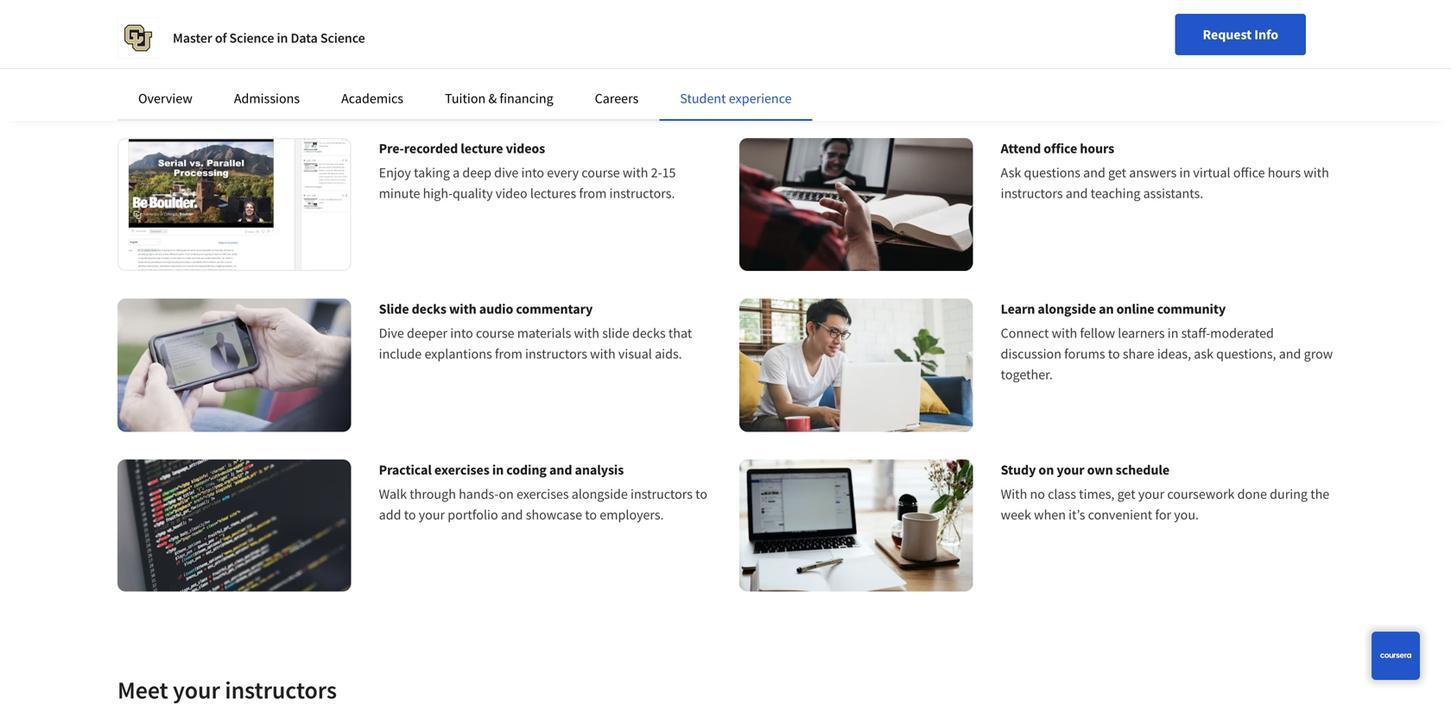 Task type: locate. For each thing, give the bounding box(es) containing it.
minute
[[379, 185, 420, 202]]

request
[[1203, 26, 1252, 43]]

1 horizontal spatial alongside
[[1038, 301, 1096, 318]]

together.
[[1001, 366, 1053, 384]]

staff-
[[1182, 325, 1211, 342]]

financing
[[500, 90, 553, 107]]

share
[[1123, 346, 1155, 363]]

from down materials
[[495, 346, 523, 363]]

into up explantions
[[450, 325, 473, 342]]

the
[[1311, 486, 1330, 503]]

hours right virtual
[[1268, 164, 1301, 181]]

from right lectures
[[579, 185, 607, 202]]

in inside practical exercises in coding and analysis walk through hands-on exercises alongside instructors to add to your portfolio and showcase to employers.
[[492, 462, 504, 479]]

study on your own schedule with no class times, get your coursework done during the week when it's convenient for you.
[[1001, 462, 1330, 524]]

of
[[215, 29, 227, 47]]

instructors inside the attend office hours ask questions and get answers in virtual office hours with instructors and teaching assistants.
[[1001, 185, 1063, 202]]

course right "every"
[[582, 164, 620, 181]]

on
[[1039, 462, 1054, 479], [499, 486, 514, 503]]

overview
[[138, 90, 193, 107]]

in up assistants.
[[1180, 164, 1191, 181]]

your up for
[[1139, 486, 1165, 503]]

week
[[1001, 507, 1031, 524]]

every
[[547, 164, 579, 181]]

0 horizontal spatial hours
[[1080, 140, 1115, 157]]

from
[[579, 185, 607, 202], [495, 346, 523, 363]]

dive
[[379, 325, 404, 342]]

get up convenient
[[1118, 486, 1136, 503]]

teaching
[[1091, 185, 1141, 202]]

into down videos
[[521, 164, 544, 181]]

alongside
[[1038, 301, 1096, 318], [572, 486, 628, 503]]

coursework
[[1167, 486, 1235, 503]]

alongside inside practical exercises in coding and analysis walk through hands-on exercises alongside instructors to add to your portfolio and showcase to employers.
[[572, 486, 628, 503]]

office up questions
[[1044, 140, 1077, 157]]

1 vertical spatial exercises
[[517, 486, 569, 503]]

science right data
[[320, 29, 365, 47]]

alongside down analysis
[[572, 486, 628, 503]]

2-
[[651, 164, 662, 181]]

a view from over a person's left shoulder, looking at a phone they are holding in their hands. the phone has an image of a teacher with words displayed on their left. image
[[117, 299, 351, 432]]

0 vertical spatial exercises
[[434, 462, 490, 479]]

office right virtual
[[1234, 164, 1265, 181]]

analysis
[[575, 462, 624, 479]]

in left data
[[277, 29, 288, 47]]

course
[[582, 164, 620, 181], [476, 325, 514, 342]]

for
[[1155, 507, 1172, 524]]

admissions
[[234, 90, 300, 107]]

materials
[[517, 325, 571, 342]]

&
[[489, 90, 497, 107]]

practical
[[379, 462, 432, 479]]

in inside learn alongside an online community connect with fellow learners in staff-moderated discussion forums to share ideas, ask questions, and grow together.
[[1168, 325, 1179, 342]]

in
[[277, 29, 288, 47], [1180, 164, 1191, 181], [1168, 325, 1179, 342], [492, 462, 504, 479]]

get up teaching on the right
[[1108, 164, 1127, 181]]

alongside up fellow at the top right
[[1038, 301, 1096, 318]]

learners
[[1118, 325, 1165, 342]]

15
[[662, 164, 676, 181]]

an
[[1099, 301, 1114, 318]]

0 vertical spatial hours
[[1080, 140, 1115, 157]]

lectures
[[530, 185, 576, 202]]

1 horizontal spatial course
[[582, 164, 620, 181]]

pre-
[[379, 140, 404, 157]]

1 vertical spatial get
[[1118, 486, 1136, 503]]

on up no on the right of page
[[1039, 462, 1054, 479]]

answers
[[1129, 164, 1177, 181]]

decks up the visual
[[632, 325, 666, 342]]

and left grow
[[1279, 346, 1301, 363]]

recorded
[[404, 140, 458, 157]]

0 horizontal spatial office
[[1044, 140, 1077, 157]]

grow
[[1304, 346, 1333, 363]]

a
[[453, 164, 460, 181]]

exercises up showcase
[[517, 486, 569, 503]]

1 vertical spatial course
[[476, 325, 514, 342]]

0 vertical spatial from
[[579, 185, 607, 202]]

learn
[[1001, 301, 1035, 318]]

1 horizontal spatial from
[[579, 185, 607, 202]]

decks up deeper
[[412, 301, 447, 318]]

1 horizontal spatial into
[[521, 164, 544, 181]]

schedule
[[1116, 462, 1170, 479]]

0 horizontal spatial course
[[476, 325, 514, 342]]

decks
[[412, 301, 447, 318], [632, 325, 666, 342]]

visual
[[619, 346, 652, 363]]

no
[[1030, 486, 1045, 503]]

0 horizontal spatial alongside
[[572, 486, 628, 503]]

through
[[410, 486, 456, 503]]

in up the ideas,
[[1168, 325, 1179, 342]]

hours up teaching on the right
[[1080, 140, 1115, 157]]

from inside "slide decks with audio commentary dive deeper into course materials with slide decks that include explantions from instructors with visual aids."
[[495, 346, 523, 363]]

1 vertical spatial decks
[[632, 325, 666, 342]]

0 vertical spatial office
[[1044, 140, 1077, 157]]

0 vertical spatial get
[[1108, 164, 1127, 181]]

slide decks with audio commentary dive deeper into course materials with slide decks that include explantions from instructors with visual aids.
[[379, 301, 692, 363]]

your
[[1057, 462, 1085, 479], [1139, 486, 1165, 503], [419, 507, 445, 524], [173, 675, 220, 706]]

0 horizontal spatial science
[[229, 29, 274, 47]]

1 horizontal spatial on
[[1039, 462, 1054, 479]]

get inside the "study on your own schedule with no class times, get your coursework done during the week when it's convenient for you."
[[1118, 486, 1136, 503]]

into inside "slide decks with audio commentary dive deeper into course materials with slide decks that include explantions from instructors with visual aids."
[[450, 325, 473, 342]]

with inside the attend office hours ask questions and get answers in virtual office hours with instructors and teaching assistants.
[[1304, 164, 1329, 181]]

1 vertical spatial into
[[450, 325, 473, 342]]

0 vertical spatial course
[[582, 164, 620, 181]]

science
[[229, 29, 274, 47], [320, 29, 365, 47]]

assistants.
[[1144, 185, 1204, 202]]

1 vertical spatial on
[[499, 486, 514, 503]]

and
[[1084, 164, 1106, 181], [1066, 185, 1088, 202], [1279, 346, 1301, 363], [549, 462, 572, 479], [501, 507, 523, 524]]

1 horizontal spatial office
[[1234, 164, 1265, 181]]

audio
[[479, 301, 513, 318]]

in left coding
[[492, 462, 504, 479]]

meet
[[117, 675, 168, 706]]

you.
[[1174, 507, 1199, 524]]

0 horizontal spatial on
[[499, 486, 514, 503]]

0 vertical spatial alongside
[[1038, 301, 1096, 318]]

an image of a person with glasses leaning over their open laptop, sitting on their couch image
[[740, 299, 973, 432]]

that
[[669, 325, 692, 342]]

on down coding
[[499, 486, 514, 503]]

with inside the "pre-recorded lecture videos enjoy taking a deep dive into every course with 2-15 minute high-quality video lectures from instructors."
[[623, 164, 648, 181]]

0 vertical spatial decks
[[412, 301, 447, 318]]

embedded module image image
[[799, 0, 1240, 69]]

video
[[496, 185, 528, 202]]

1 horizontal spatial science
[[320, 29, 365, 47]]

videos
[[506, 140, 545, 157]]

0 horizontal spatial from
[[495, 346, 523, 363]]

own
[[1087, 462, 1113, 479]]

science right of
[[229, 29, 274, 47]]

careers link
[[595, 90, 639, 107]]

admissions link
[[234, 90, 300, 107]]

with
[[623, 164, 648, 181], [1304, 164, 1329, 181], [449, 301, 477, 318], [574, 325, 600, 342], [1052, 325, 1078, 342], [590, 346, 616, 363]]

instructors
[[1001, 185, 1063, 202], [525, 346, 587, 363], [631, 486, 693, 503], [225, 675, 337, 706]]

1 horizontal spatial hours
[[1268, 164, 1301, 181]]

practical exercises in coding and analysis walk through hands-on exercises alongside instructors to add to your portfolio and showcase to employers.
[[379, 462, 708, 524]]

academics link
[[341, 90, 403, 107]]

0 horizontal spatial exercises
[[434, 462, 490, 479]]

into inside the "pre-recorded lecture videos enjoy taking a deep dive into every course with 2-15 minute high-quality video lectures from instructors."
[[521, 164, 544, 181]]

student experience link
[[680, 90, 792, 107]]

your down through
[[419, 507, 445, 524]]

1 vertical spatial alongside
[[572, 486, 628, 503]]

course inside "slide decks with audio commentary dive deeper into course materials with slide decks that include explantions from instructors with visual aids."
[[476, 325, 514, 342]]

commentary
[[516, 301, 593, 318]]

on inside the "study on your own schedule with no class times, get your coursework done during the week when it's convenient for you."
[[1039, 462, 1054, 479]]

course inside the "pre-recorded lecture videos enjoy taking a deep dive into every course with 2-15 minute high-quality video lectures from instructors."
[[582, 164, 620, 181]]

0 horizontal spatial into
[[450, 325, 473, 342]]

attend office hours ask questions and get answers in virtual office hours with instructors and teaching assistants.
[[1001, 140, 1329, 202]]

portfolio
[[448, 507, 498, 524]]

add
[[379, 507, 401, 524]]

0 vertical spatial into
[[521, 164, 544, 181]]

your inside practical exercises in coding and analysis walk through hands-on exercises alongside instructors to add to your portfolio and showcase to employers.
[[419, 507, 445, 524]]

course down audio at the left of the page
[[476, 325, 514, 342]]

exercises up hands-
[[434, 462, 490, 479]]

0 vertical spatial on
[[1039, 462, 1054, 479]]

coding
[[507, 462, 547, 479]]

1 vertical spatial from
[[495, 346, 523, 363]]

it's
[[1069, 507, 1085, 524]]



Task type: describe. For each thing, give the bounding box(es) containing it.
employers.
[[600, 507, 664, 524]]

quality
[[453, 185, 493, 202]]

class
[[1048, 486, 1076, 503]]

lecture
[[461, 140, 503, 157]]

1 science from the left
[[229, 29, 274, 47]]

discussion
[[1001, 346, 1062, 363]]

learn alongside an online community connect with fellow learners in staff-moderated discussion forums to share ideas, ask questions, and grow together.
[[1001, 301, 1333, 384]]

from inside the "pre-recorded lecture videos enjoy taking a deep dive into every course with 2-15 minute high-quality video lectures from instructors."
[[579, 185, 607, 202]]

questions,
[[1217, 346, 1277, 363]]

1 vertical spatial office
[[1234, 164, 1265, 181]]

2 science from the left
[[320, 29, 365, 47]]

enjoy
[[379, 164, 411, 181]]

walk
[[379, 486, 407, 503]]

deeper
[[407, 325, 448, 342]]

meet your instructors
[[117, 675, 337, 706]]

tuition & financing link
[[445, 90, 553, 107]]

with inside learn alongside an online community connect with fellow learners in staff-moderated discussion forums to share ideas, ask questions, and grow together.
[[1052, 325, 1078, 342]]

attend
[[1001, 140, 1041, 157]]

data
[[291, 29, 318, 47]]

high-
[[423, 185, 453, 202]]

done
[[1238, 486, 1267, 503]]

academics
[[341, 90, 403, 107]]

when
[[1034, 507, 1066, 524]]

convenient
[[1088, 507, 1153, 524]]

ask
[[1001, 164, 1022, 181]]

instructors.
[[610, 185, 675, 202]]

ideas,
[[1158, 346, 1191, 363]]

to inside learn alongside an online community connect with fellow learners in staff-moderated discussion forums to share ideas, ask questions, and grow together.
[[1108, 346, 1120, 363]]

during
[[1270, 486, 1308, 503]]

moderated
[[1211, 325, 1274, 342]]

and right coding
[[549, 462, 572, 479]]

hands-
[[459, 486, 499, 503]]

fellow
[[1080, 325, 1115, 342]]

overview link
[[138, 90, 193, 107]]

1 horizontal spatial exercises
[[517, 486, 569, 503]]

careers
[[595, 90, 639, 107]]

student
[[680, 90, 726, 107]]

slide
[[602, 325, 630, 342]]

request info button
[[1175, 14, 1306, 55]]

and right portfolio
[[501, 507, 523, 524]]

a desk with an open laptop, notebook, and coffee mug with a small vessel of coffee image
[[740, 460, 973, 592]]

an image of a computer screen with a coding text editor open, with html code displayed. image
[[117, 460, 351, 592]]

1 horizontal spatial decks
[[632, 325, 666, 342]]

0 horizontal spatial decks
[[412, 301, 447, 318]]

instructors inside practical exercises in coding and analysis walk through hands-on exercises alongside instructors to add to your portfolio and showcase to employers.
[[631, 486, 693, 503]]

online
[[1117, 301, 1155, 318]]

master
[[173, 29, 212, 47]]

questions
[[1024, 164, 1081, 181]]

and up teaching on the right
[[1084, 164, 1106, 181]]

tuition
[[445, 90, 486, 107]]

explantions
[[425, 346, 492, 363]]

and down questions
[[1066, 185, 1088, 202]]

a screenshot of the lecture video for serial vs parallel processing image
[[117, 138, 351, 271]]

aids.
[[655, 346, 682, 363]]

experience
[[729, 90, 792, 107]]

on inside practical exercises in coding and analysis walk through hands-on exercises alongside instructors to add to your portfolio and showcase to employers.
[[499, 486, 514, 503]]

deep
[[463, 164, 492, 181]]

request info
[[1203, 26, 1279, 43]]

showcase
[[526, 507, 582, 524]]

slide
[[379, 301, 409, 318]]

in inside the attend office hours ask questions and get answers in virtual office hours with instructors and teaching assistants.
[[1180, 164, 1191, 181]]

your right meet
[[173, 675, 220, 706]]

ask
[[1194, 346, 1214, 363]]

with
[[1001, 486, 1027, 503]]

student experience
[[680, 90, 792, 107]]

connect
[[1001, 325, 1049, 342]]

dive
[[494, 164, 519, 181]]

forums
[[1065, 346, 1105, 363]]

your up class
[[1057, 462, 1085, 479]]

1 vertical spatial hours
[[1268, 164, 1301, 181]]

community
[[1157, 301, 1226, 318]]

instructors inside "slide decks with audio commentary dive deeper into course materials with slide decks that include explantions from instructors with visual aids."
[[525, 346, 587, 363]]

tuition & financing
[[445, 90, 553, 107]]

get inside the attend office hours ask questions and get answers in virtual office hours with instructors and teaching assistants.
[[1108, 164, 1127, 181]]

and inside learn alongside an online community connect with fellow learners in staff-moderated discussion forums to share ideas, ask questions, and grow together.
[[1279, 346, 1301, 363]]

university of colorado boulder logo image
[[117, 17, 159, 59]]

virtual
[[1193, 164, 1231, 181]]

alongside inside learn alongside an online community connect with fellow learners in staff-moderated discussion forums to share ideas, ask questions, and grow together.
[[1038, 301, 1096, 318]]

master of science in data science
[[173, 29, 365, 47]]

include
[[379, 346, 422, 363]]

study
[[1001, 462, 1036, 479]]

times,
[[1079, 486, 1115, 503]]

taking
[[414, 164, 450, 181]]

a view from over a person's right shoulder, looking to a desk with a book on the right and an open laptop on the left. the laptop has an image of a person smiling. image
[[740, 138, 973, 271]]



Task type: vqa. For each thing, say whether or not it's contained in the screenshot.


